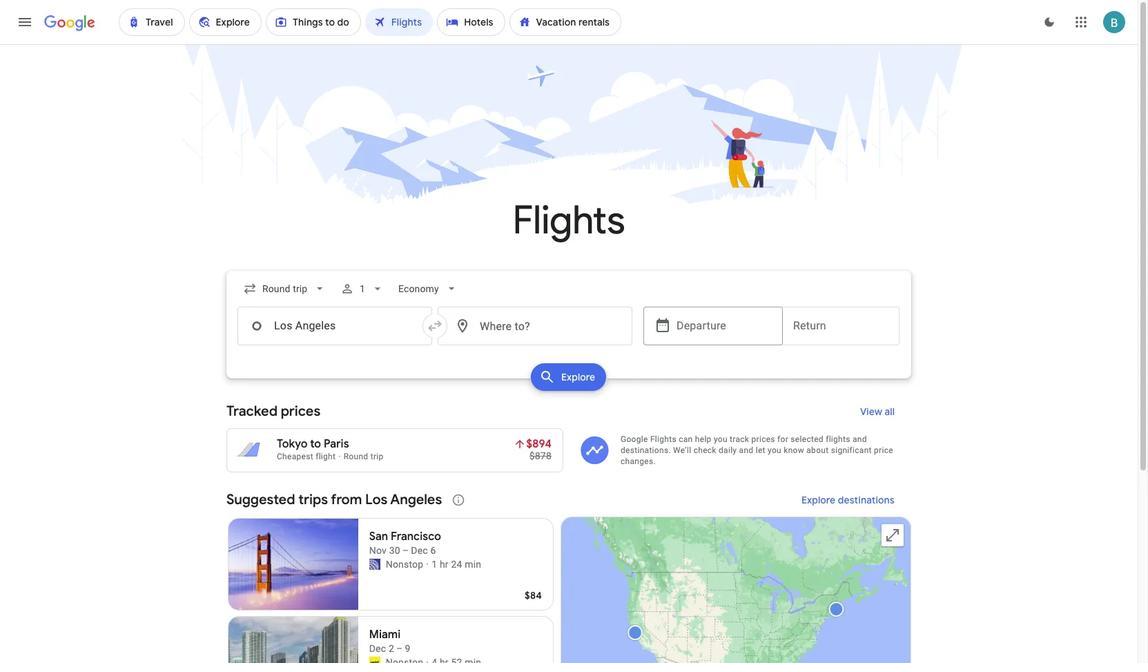 Task type: vqa. For each thing, say whether or not it's contained in the screenshot.
Hartsfield-Jackson Atlanta International Airport (Atl) option
no



Task type: describe. For each thing, give the bounding box(es) containing it.
angeles
[[390, 491, 442, 508]]

price
[[875, 446, 894, 455]]

1 for 1 hr 24 min
[[432, 559, 437, 570]]

all
[[885, 406, 895, 418]]

suggested trips from los angeles
[[227, 491, 442, 508]]

miami
[[369, 628, 401, 642]]

0 vertical spatial flights
[[513, 196, 625, 245]]

view all
[[861, 406, 895, 418]]

Return text field
[[794, 307, 889, 345]]

24
[[451, 559, 463, 570]]

$84
[[525, 589, 542, 602]]

explore destinations button
[[786, 484, 912, 517]]

nonstop
[[386, 559, 424, 570]]

tokyo
[[277, 437, 308, 451]]

hr
[[440, 559, 449, 570]]

explore for explore
[[562, 371, 596, 383]]

1 horizontal spatial and
[[853, 435, 868, 444]]

check
[[694, 446, 717, 455]]

los
[[365, 491, 388, 508]]

google
[[621, 435, 648, 444]]

google flights can help you track prices for selected flights and destinations. we'll check daily and let you know about significant price changes.
[[621, 435, 894, 466]]

miami dec 2 – 9
[[369, 628, 411, 654]]

894 US dollars text field
[[527, 437, 552, 451]]

flight
[[316, 452, 336, 461]]

0 horizontal spatial and
[[740, 446, 754, 455]]

cheapest
[[277, 452, 314, 461]]

can
[[679, 435, 693, 444]]

changes.
[[621, 457, 656, 466]]

united image
[[369, 559, 380, 570]]

Flight search field
[[216, 271, 923, 395]]

flights inside google flights can help you track prices for selected flights and destinations. we'll check daily and let you know about significant price changes.
[[651, 435, 677, 444]]

 image inside suggested trips from los angeles region
[[426, 656, 429, 663]]

destinations.
[[621, 446, 671, 455]]

30 – dec
[[389, 545, 428, 556]]

explore for explore destinations
[[802, 494, 836, 506]]

84 US dollars text field
[[525, 589, 542, 602]]

Where to? text field
[[438, 307, 633, 345]]

we'll
[[674, 446, 692, 455]]

Departure text field
[[677, 307, 772, 345]]

trips
[[299, 491, 328, 508]]

cheapest flight
[[277, 452, 336, 461]]

$894
[[527, 437, 552, 451]]

tracked prices region
[[227, 395, 912, 473]]

let
[[756, 446, 766, 455]]

1 hr 24 min
[[432, 559, 482, 570]]

suggested trips from los angeles region
[[227, 484, 912, 663]]

flights
[[826, 435, 851, 444]]

tracked prices
[[227, 403, 321, 420]]

878 US dollars text field
[[530, 450, 552, 461]]

to
[[310, 437, 321, 451]]

selected
[[791, 435, 824, 444]]



Task type: locate. For each thing, give the bounding box(es) containing it.
round trip
[[344, 452, 384, 461]]

explore destinations
[[802, 494, 895, 506]]

help
[[695, 435, 712, 444]]

suggested
[[227, 491, 295, 508]]

 image
[[426, 557, 429, 571]]

dec
[[369, 643, 386, 654]]

0 vertical spatial 1
[[360, 283, 366, 294]]

1 vertical spatial prices
[[752, 435, 776, 444]]

about
[[807, 446, 829, 455]]

tokyo to paris
[[277, 437, 349, 451]]

None text field
[[238, 307, 432, 345]]

san francisco nov 30 – dec 6
[[369, 530, 441, 556]]

0 horizontal spatial explore
[[562, 371, 596, 383]]

explore
[[562, 371, 596, 383], [802, 494, 836, 506]]

explore button
[[531, 363, 607, 391]]

2 – 9
[[389, 643, 411, 654]]

know
[[784, 446, 805, 455]]

daily
[[719, 446, 737, 455]]

paris
[[324, 437, 349, 451]]

1 vertical spatial explore
[[802, 494, 836, 506]]

min
[[465, 559, 482, 570]]

san
[[369, 530, 388, 544]]

6
[[431, 545, 436, 556]]

0 horizontal spatial 1
[[360, 283, 366, 294]]

from
[[331, 491, 362, 508]]

None field
[[238, 276, 332, 301], [393, 276, 464, 301], [238, 276, 332, 301], [393, 276, 464, 301]]

change appearance image
[[1033, 6, 1067, 39]]

1 horizontal spatial 1
[[432, 559, 437, 570]]

0 vertical spatial you
[[714, 435, 728, 444]]

and down track
[[740, 446, 754, 455]]

significant
[[832, 446, 872, 455]]

1 inside suggested trips from los angeles region
[[432, 559, 437, 570]]

explore left "destinations"
[[802, 494, 836, 506]]

explore inside "button"
[[802, 494, 836, 506]]

view
[[861, 406, 883, 418]]

for
[[778, 435, 789, 444]]

1 vertical spatial you
[[768, 446, 782, 455]]

1 horizontal spatial explore
[[802, 494, 836, 506]]

0 horizontal spatial prices
[[281, 403, 321, 420]]

tracked
[[227, 403, 278, 420]]

0 vertical spatial explore
[[562, 371, 596, 383]]

1 vertical spatial 1
[[432, 559, 437, 570]]

1 horizontal spatial prices
[[752, 435, 776, 444]]

$878
[[530, 450, 552, 461]]

1 for 1
[[360, 283, 366, 294]]

main menu image
[[17, 14, 33, 30]]

1 vertical spatial flights
[[651, 435, 677, 444]]

nov
[[369, 545, 387, 556]]

and up significant
[[853, 435, 868, 444]]

you
[[714, 435, 728, 444], [768, 446, 782, 455]]

1 inside "popup button"
[[360, 283, 366, 294]]

prices up let
[[752, 435, 776, 444]]

track
[[730, 435, 750, 444]]

and
[[853, 435, 868, 444], [740, 446, 754, 455]]

spirit image
[[369, 657, 380, 663]]

0 vertical spatial and
[[853, 435, 868, 444]]

francisco
[[391, 530, 441, 544]]

prices up tokyo
[[281, 403, 321, 420]]

0 horizontal spatial you
[[714, 435, 728, 444]]

you down the for
[[768, 446, 782, 455]]

1 horizontal spatial you
[[768, 446, 782, 455]]

destinations
[[839, 494, 895, 506]]

0 vertical spatial prices
[[281, 403, 321, 420]]

round
[[344, 452, 368, 461]]

1 horizontal spatial flights
[[651, 435, 677, 444]]

trip
[[371, 452, 384, 461]]

1 button
[[335, 272, 391, 305]]

flights
[[513, 196, 625, 245], [651, 435, 677, 444]]

0 horizontal spatial flights
[[513, 196, 625, 245]]

prices inside google flights can help you track prices for selected flights and destinations. we'll check daily and let you know about significant price changes.
[[752, 435, 776, 444]]

prices
[[281, 403, 321, 420], [752, 435, 776, 444]]

explore up tracked prices region
[[562, 371, 596, 383]]

 image
[[426, 656, 429, 663]]

1 vertical spatial and
[[740, 446, 754, 455]]

explore inside button
[[562, 371, 596, 383]]

you up "daily"
[[714, 435, 728, 444]]

1
[[360, 283, 366, 294], [432, 559, 437, 570]]



